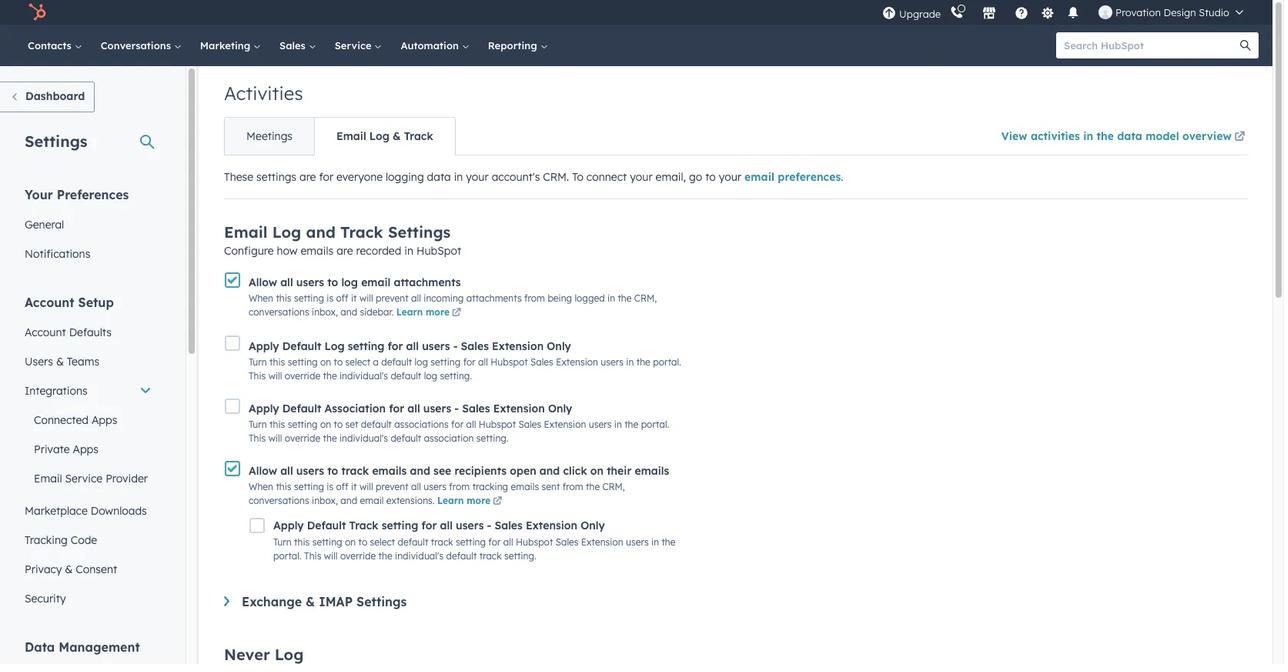 Task type: describe. For each thing, give the bounding box(es) containing it.
learn more link for users
[[437, 495, 504, 509]]

emails inside when this setting is off it will prevent all users from tracking emails sent from the crm, conversations inbox, and email extensions.
[[511, 481, 539, 493]]

account setup
[[25, 295, 114, 310]]

setting inside the apply default association for all users - sales extension only turn this setting on to set default associations for all hubspot sales extension users in the portal. this will override the individual's default association setting.
[[288, 419, 318, 430]]

settings image
[[1041, 7, 1054, 20]]

0 horizontal spatial from
[[449, 481, 470, 493]]

2 your from the left
[[630, 170, 653, 184]]

sales down sent
[[556, 537, 579, 548]]

notifications button
[[1060, 0, 1086, 25]]

contacts link
[[18, 25, 91, 66]]

activities
[[224, 82, 303, 105]]

is for email
[[327, 481, 333, 493]]

0 horizontal spatial are
[[299, 170, 316, 184]]

email service provider
[[34, 472, 148, 486]]

select for track
[[370, 537, 395, 548]]

crm, for when this setting is off it will prevent all incoming attachments from being logged in the crm, conversations inbox, and sidebar.
[[634, 293, 657, 304]]

only for apply default track setting for all users - sales extension only
[[581, 519, 605, 533]]

log inside apply default log setting for all users - sales extension only turn this setting on to select a default log setting for all hubspot sales extension users in the portal. this will override the individual's default log setting.
[[325, 339, 345, 353]]

preferences
[[778, 170, 841, 184]]

prevent for sidebar.
[[376, 293, 409, 304]]

sales up association
[[462, 402, 490, 416]]

association
[[325, 402, 386, 416]]

apps for private apps
[[73, 443, 99, 457]]

email inside when this setting is off it will prevent all users from tracking emails sent from the crm, conversations inbox, and email extensions.
[[360, 495, 384, 507]]

default down extensions.
[[398, 537, 428, 548]]

hubspot
[[416, 244, 461, 258]]

will inside apply default log setting for all users - sales extension only turn this setting on to select a default log setting for all hubspot sales extension users in the portal. this will override the individual's default log setting.
[[268, 370, 282, 382]]

security link
[[15, 584, 161, 614]]

these settings are for everyone logging data in your account's crm. to connect your email, go to your email preferences .
[[224, 170, 843, 184]]

this inside when this setting is off it will prevent all users from tracking emails sent from the crm, conversations inbox, and email extensions.
[[276, 481, 291, 493]]

this inside the apply default association for all users - sales extension only turn this setting on to set default associations for all hubspot sales extension users in the portal. this will override the individual's default association setting.
[[270, 419, 285, 430]]

settings
[[256, 170, 296, 184]]

data management
[[25, 640, 140, 655]]

contacts
[[28, 39, 74, 52]]

configure
[[224, 244, 274, 258]]

1 vertical spatial email
[[361, 276, 391, 290]]

sidebar.
[[360, 307, 394, 318]]

search image
[[1240, 40, 1251, 51]]

attachments inside when this setting is off it will prevent all incoming attachments from being logged in the crm, conversations inbox, and sidebar.
[[466, 293, 522, 304]]

settings link
[[1038, 4, 1057, 20]]

conversations link
[[91, 25, 191, 66]]

privacy & consent
[[25, 563, 117, 577]]

and inside when this setting is off it will prevent all incoming attachments from being logged in the crm, conversations inbox, and sidebar.
[[341, 307, 357, 318]]

off for sidebar.
[[336, 293, 348, 304]]

off for email
[[336, 481, 348, 493]]

sales link
[[270, 25, 325, 66]]

privacy & consent link
[[15, 555, 161, 584]]

select for log
[[345, 356, 370, 368]]

apply default association for all users - sales extension only turn this setting on to set default associations for all hubspot sales extension users in the portal. this will override the individual's default association setting.
[[249, 402, 669, 444]]

account defaults link
[[15, 318, 161, 347]]

reporting link
[[479, 25, 557, 66]]

prevent for email
[[376, 481, 409, 493]]

view activities in the data model overview link
[[1001, 119, 1248, 155]]

only for apply default log setting for all users - sales extension only
[[547, 339, 571, 353]]

help button
[[1009, 0, 1035, 25]]

more for attachments
[[426, 307, 450, 318]]

users
[[25, 355, 53, 369]]

& for users & teams
[[56, 355, 64, 369]]

marketplaces button
[[973, 0, 1006, 25]]

allow all users to track emails and see recipients open and click on their emails
[[249, 465, 669, 478]]

0 vertical spatial data
[[1117, 129, 1142, 143]]

your
[[25, 187, 53, 202]]

activities
[[1031, 129, 1080, 143]]

learn more link for incoming
[[396, 307, 463, 321]]

2 vertical spatial log
[[424, 370, 437, 382]]

notifications
[[25, 247, 90, 261]]

design
[[1164, 6, 1196, 18]]

email for and
[[224, 222, 268, 242]]

default down 'associations'
[[391, 433, 421, 444]]

for up association
[[451, 419, 464, 430]]

extension down when this setting is off it will prevent all incoming attachments from being logged in the crm, conversations inbox, and sidebar.
[[492, 339, 544, 353]]

learn for incoming
[[396, 307, 423, 318]]

users inside when this setting is off it will prevent all users from tracking emails sent from the crm, conversations inbox, and email extensions.
[[424, 481, 447, 493]]

provider
[[106, 472, 148, 486]]

view activities in the data model overview
[[1001, 129, 1232, 143]]

Search HubSpot search field
[[1056, 32, 1245, 59]]

upgrade
[[899, 7, 941, 20]]

portal. inside apply default track setting for all users - sales extension only turn this setting on to select default track setting for all hubspot sales extension users in the portal. this will override the individual's default track setting.
[[273, 551, 302, 562]]

general link
[[15, 210, 161, 239]]

when this setting is off it will prevent all incoming attachments from being logged in the crm, conversations inbox, and sidebar.
[[249, 293, 657, 318]]

email preferences link
[[745, 170, 841, 184]]

integrations
[[25, 384, 88, 398]]

tracking code link
[[15, 526, 161, 555]]

override inside the apply default association for all users - sales extension only turn this setting on to set default associations for all hubspot sales extension users in the portal. this will override the individual's default association setting.
[[285, 433, 320, 444]]

default up 'associations'
[[391, 370, 421, 382]]

default down when this setting is off it will prevent all users from tracking emails sent from the crm, conversations inbox, and email extensions.
[[446, 551, 477, 562]]

track inside apply default track setting for all users - sales extension only turn this setting on to select default track setting for all hubspot sales extension users in the portal. this will override the individual's default track setting.
[[349, 519, 378, 533]]

allow all users to log email attachments
[[249, 276, 461, 290]]

apply default log setting for all users - sales extension only turn this setting on to select a default log setting for all hubspot sales extension users in the portal. this will override the individual's default log setting.
[[249, 339, 681, 382]]

calling icon button
[[944, 2, 970, 22]]

hubspot inside the apply default association for all users - sales extension only turn this setting on to set default associations for all hubspot sales extension users in the portal. this will override the individual's default association setting.
[[479, 419, 516, 430]]

account's
[[492, 170, 540, 184]]

everyone
[[336, 170, 383, 184]]

integrations button
[[15, 376, 161, 406]]

this inside apply default log setting for all users - sales extension only turn this setting on to select a default log setting for all hubspot sales extension users in the portal. this will override the individual's default log setting.
[[270, 356, 285, 368]]

marketplace downloads link
[[15, 497, 161, 526]]

preferences
[[57, 187, 129, 202]]

account for account setup
[[25, 295, 74, 310]]

apps for connected apps
[[92, 413, 117, 427]]

settings inside the email log and track settings configure how emails are recorded in hubspot
[[388, 222, 451, 242]]

default right a
[[381, 356, 412, 368]]

view
[[1001, 129, 1028, 143]]

sent
[[542, 481, 560, 493]]

3 your from the left
[[719, 170, 742, 184]]

setting. inside apply default log setting for all users - sales extension only turn this setting on to select a default log setting for all hubspot sales extension users in the portal. this will override the individual's default log setting.
[[440, 370, 472, 382]]

sales down tracking
[[495, 519, 523, 533]]

associations
[[394, 419, 449, 430]]

2 horizontal spatial from
[[563, 481, 583, 493]]

0 horizontal spatial track
[[341, 465, 369, 478]]

marketplace downloads
[[25, 504, 147, 518]]

association
[[424, 433, 474, 444]]

will inside the apply default association for all users - sales extension only turn this setting on to set default associations for all hubspot sales extension users in the portal. this will override the individual's default association setting.
[[268, 433, 282, 444]]

private
[[34, 443, 70, 457]]

on inside apply default track setting for all users - sales extension only turn this setting on to select default track setting for all hubspot sales extension users in the portal. this will override the individual's default track setting.
[[345, 537, 356, 548]]

on inside apply default log setting for all users - sales extension only turn this setting on to select a default log setting for all hubspot sales extension users in the portal. this will override the individual's default log setting.
[[320, 356, 331, 368]]

your preferences
[[25, 187, 129, 202]]

setup
[[78, 295, 114, 310]]

go
[[689, 170, 702, 184]]

learn more for users
[[437, 495, 491, 507]]

the inside when this setting is off it will prevent all incoming attachments from being logged in the crm, conversations inbox, and sidebar.
[[618, 293, 632, 304]]

calling icon image
[[950, 6, 964, 20]]

connect
[[587, 170, 627, 184]]

conversations for when this setting is off it will prevent all users from tracking emails sent from the crm, conversations inbox, and email extensions.
[[249, 495, 309, 507]]

connected
[[34, 413, 89, 427]]

see
[[434, 465, 451, 478]]

logged
[[575, 293, 605, 304]]

automation
[[401, 39, 462, 52]]

to down the email log and track settings configure how emails are recorded in hubspot
[[327, 276, 338, 290]]

connected apps link
[[15, 406, 161, 435]]

it for sidebar.
[[351, 293, 357, 304]]

learn more for incoming
[[396, 307, 450, 318]]

data
[[25, 640, 55, 655]]

users & teams
[[25, 355, 99, 369]]

teams
[[67, 355, 99, 369]]

sales down when this setting is off it will prevent all incoming attachments from being logged in the crm, conversations inbox, and sidebar.
[[461, 339, 489, 353]]

exchange & imap settings
[[242, 595, 407, 610]]

email service provider link
[[15, 464, 161, 494]]

when for when this setting is off it will prevent all incoming attachments from being logged in the crm, conversations inbox, and sidebar.
[[249, 293, 273, 304]]

in inside the email log and track settings configure how emails are recorded in hubspot
[[404, 244, 413, 258]]

provation
[[1116, 6, 1161, 18]]

marketing link
[[191, 25, 270, 66]]

sales up activities
[[280, 39, 308, 52]]

privacy
[[25, 563, 62, 577]]

email log & track
[[336, 129, 433, 143]]

extensions.
[[386, 495, 435, 507]]

allow for allow all users to log email attachments
[[249, 276, 277, 290]]

- for track
[[487, 519, 491, 533]]

users & teams link
[[15, 347, 161, 376]]

navigation containing meetings
[[224, 117, 456, 156]]

connected apps
[[34, 413, 117, 427]]

marketing
[[200, 39, 253, 52]]

all inside when this setting is off it will prevent all incoming attachments from being logged in the crm, conversations inbox, and sidebar.
[[411, 293, 421, 304]]

general
[[25, 218, 64, 232]]

& for privacy & consent
[[65, 563, 73, 577]]

this inside apply default log setting for all users - sales extension only turn this setting on to select a default log setting for all hubspot sales extension users in the portal. this will override the individual's default log setting.
[[249, 370, 266, 382]]

marketplace
[[25, 504, 88, 518]]

marketplaces image
[[982, 7, 996, 21]]

will inside apply default track setting for all users - sales extension only turn this setting on to select default track setting for all hubspot sales extension users in the portal. this will override the individual's default track setting.
[[324, 551, 338, 562]]

reporting
[[488, 39, 540, 52]]

their
[[607, 465, 632, 478]]

setting. inside the apply default association for all users - sales extension only turn this setting on to set default associations for all hubspot sales extension users in the portal. this will override the individual's default association setting.
[[476, 433, 509, 444]]

upgrade image
[[882, 7, 896, 20]]



Task type: vqa. For each thing, say whether or not it's contained in the screenshot.
Apply related to Apply Default Track setting for all users - Sales Extension Only
yes



Task type: locate. For each thing, give the bounding box(es) containing it.
learn more down tracking
[[437, 495, 491, 507]]

being
[[548, 293, 572, 304]]

and inside when this setting is off it will prevent all users from tracking emails sent from the crm, conversations inbox, and email extensions.
[[341, 495, 357, 507]]

1 vertical spatial prevent
[[376, 481, 409, 493]]

for down tracking
[[488, 537, 501, 548]]

select inside apply default log setting for all users - sales extension only turn this setting on to select a default log setting for all hubspot sales extension users in the portal. this will override the individual's default log setting.
[[345, 356, 370, 368]]

account for account defaults
[[25, 326, 66, 340]]

when this setting is off it will prevent all users from tracking emails sent from the crm, conversations inbox, and email extensions.
[[249, 481, 625, 507]]

log
[[369, 129, 390, 143], [272, 222, 301, 242], [325, 339, 345, 353]]

track down tracking
[[479, 551, 502, 562]]

email
[[745, 170, 775, 184], [361, 276, 391, 290], [360, 495, 384, 507]]

link opens in a new window image for attachments
[[452, 307, 461, 321]]

setting. up the apply default association for all users - sales extension only turn this setting on to set default associations for all hubspot sales extension users in the portal. this will override the individual's default association setting.
[[440, 370, 472, 382]]

default for log
[[282, 339, 321, 353]]

email up "sidebar."
[[361, 276, 391, 290]]

2 vertical spatial individual's
[[395, 551, 444, 562]]

0 vertical spatial account
[[25, 295, 74, 310]]

select down extensions.
[[370, 537, 395, 548]]

off inside when this setting is off it will prevent all incoming attachments from being logged in the crm, conversations inbox, and sidebar.
[[336, 293, 348, 304]]

extension down their
[[581, 537, 623, 548]]

settings right imap
[[357, 595, 407, 610]]

email for provider
[[34, 472, 62, 486]]

1 vertical spatial select
[[370, 537, 395, 548]]

this inside apply default track setting for all users - sales extension only turn this setting on to select default track setting for all hubspot sales extension users in the portal. this will override the individual's default track setting.
[[304, 551, 321, 562]]

2 vertical spatial this
[[304, 551, 321, 562]]

1 vertical spatial apply
[[249, 402, 279, 416]]

1 vertical spatial setting.
[[476, 433, 509, 444]]

1 vertical spatial learn more link
[[437, 495, 504, 509]]

0 vertical spatial track
[[404, 129, 433, 143]]

james peterson image
[[1099, 5, 1113, 19]]

2 vertical spatial turn
[[273, 537, 292, 548]]

2 vertical spatial portal.
[[273, 551, 302, 562]]

2 vertical spatial -
[[487, 519, 491, 533]]

1 when from the top
[[249, 293, 273, 304]]

default for track
[[307, 519, 346, 533]]

1 vertical spatial allow
[[249, 465, 277, 478]]

menu
[[881, 0, 1254, 25]]

.
[[841, 170, 843, 184]]

learn more down incoming
[[396, 307, 450, 318]]

from inside when this setting is off it will prevent all incoming attachments from being logged in the crm, conversations inbox, and sidebar.
[[524, 293, 545, 304]]

conversations
[[249, 307, 309, 318], [249, 495, 309, 507]]

select inside apply default track setting for all users - sales extension only turn this setting on to select default track setting for all hubspot sales extension users in the portal. this will override the individual's default track setting.
[[370, 537, 395, 548]]

in inside the apply default association for all users - sales extension only turn this setting on to set default associations for all hubspot sales extension users in the portal. this will override the individual's default association setting.
[[614, 419, 622, 430]]

2 vertical spatial setting.
[[504, 551, 536, 562]]

2 vertical spatial settings
[[357, 595, 407, 610]]

email
[[336, 129, 366, 143], [224, 222, 268, 242], [34, 472, 62, 486]]

1 horizontal spatial are
[[337, 244, 353, 258]]

2 off from the top
[[336, 481, 348, 493]]

individual's down a
[[340, 370, 388, 382]]

0 vertical spatial allow
[[249, 276, 277, 290]]

setting.
[[440, 370, 472, 382], [476, 433, 509, 444], [504, 551, 536, 562]]

recorded
[[356, 244, 401, 258]]

and left see
[[410, 465, 430, 478]]

sales down being
[[530, 356, 553, 368]]

to left set
[[334, 419, 343, 430]]

2 vertical spatial track
[[479, 551, 502, 562]]

default inside apply default track setting for all users - sales extension only turn this setting on to select default track setting for all hubspot sales extension users in the portal. this will override the individual's default track setting.
[[307, 519, 346, 533]]

- inside the apply default association for all users - sales extension only turn this setting on to set default associations for all hubspot sales extension users in the portal. this will override the individual's default association setting.
[[454, 402, 459, 416]]

0 horizontal spatial data
[[427, 170, 451, 184]]

meetings link
[[225, 118, 314, 155]]

allow for allow all users to track emails and see recipients open and click on their emails
[[249, 465, 277, 478]]

to inside apply default track setting for all users - sales extension only turn this setting on to select default track setting for all hubspot sales extension users in the portal. this will override the individual's default track setting.
[[358, 537, 367, 548]]

menu containing provation design studio
[[881, 0, 1254, 25]]

this
[[276, 293, 291, 304], [270, 356, 285, 368], [270, 419, 285, 430], [276, 481, 291, 493], [294, 537, 310, 548]]

1 vertical spatial override
[[285, 433, 320, 444]]

more down tracking
[[467, 495, 491, 507]]

account inside account defaults link
[[25, 326, 66, 340]]

& inside navigation
[[393, 129, 401, 143]]

and inside the email log and track settings configure how emails are recorded in hubspot
[[306, 222, 336, 242]]

1 vertical spatial -
[[454, 402, 459, 416]]

the
[[1097, 129, 1114, 143], [618, 293, 632, 304], [636, 356, 650, 368], [323, 370, 337, 382], [625, 419, 638, 430], [323, 433, 337, 444], [586, 481, 600, 493], [662, 537, 676, 548], [378, 551, 392, 562]]

default right set
[[361, 419, 392, 430]]

1 vertical spatial off
[[336, 481, 348, 493]]

learn more link down incoming
[[396, 307, 463, 321]]

it down set
[[351, 481, 357, 493]]

is inside when this setting is off it will prevent all users from tracking emails sent from the crm, conversations inbox, and email extensions.
[[327, 481, 333, 493]]

log down recorded
[[341, 276, 358, 290]]

track down when this setting is off it will prevent all users from tracking emails sent from the crm, conversations inbox, and email extensions.
[[431, 537, 453, 548]]

1 vertical spatial email
[[224, 222, 268, 242]]

inbox, for sidebar.
[[312, 307, 338, 318]]

setting. inside apply default track setting for all users - sales extension only turn this setting on to select default track setting for all hubspot sales extension users in the portal. this will override the individual's default track setting.
[[504, 551, 536, 562]]

only inside apply default log setting for all users - sales extension only turn this setting on to select a default log setting for all hubspot sales extension users in the portal. this will override the individual's default log setting.
[[547, 339, 571, 353]]

turn for apply default log setting for all users - sales extension only
[[249, 356, 267, 368]]

account
[[25, 295, 74, 310], [25, 326, 66, 340]]

1 horizontal spatial log
[[325, 339, 345, 353]]

0 vertical spatial log
[[369, 129, 390, 143]]

prevent up extensions.
[[376, 481, 409, 493]]

1 vertical spatial crm,
[[602, 481, 625, 493]]

setting. up recipients at the bottom left of page
[[476, 433, 509, 444]]

0 vertical spatial only
[[547, 339, 571, 353]]

learn more link
[[396, 307, 463, 321], [437, 495, 504, 509]]

- down tracking
[[487, 519, 491, 533]]

1 vertical spatial data
[[427, 170, 451, 184]]

portal. inside the apply default association for all users - sales extension only turn this setting on to set default associations for all hubspot sales extension users in the portal. this will override the individual's default association setting.
[[641, 419, 669, 430]]

when for when this setting is off it will prevent all users from tracking emails sent from the crm, conversations inbox, and email extensions.
[[249, 481, 273, 493]]

attachments right incoming
[[466, 293, 522, 304]]

is for sidebar.
[[327, 293, 333, 304]]

your right go
[[719, 170, 742, 184]]

2 vertical spatial override
[[340, 551, 376, 562]]

1 inbox, from the top
[[312, 307, 338, 318]]

learn for users
[[437, 495, 464, 507]]

only inside apply default track setting for all users - sales extension only turn this setting on to select default track setting for all hubspot sales extension users in the portal. this will override the individual's default track setting.
[[581, 519, 605, 533]]

recipients
[[455, 465, 507, 478]]

emails inside the email log and track settings configure how emails are recorded in hubspot
[[301, 244, 334, 258]]

is inside when this setting is off it will prevent all incoming attachments from being logged in the crm, conversations inbox, and sidebar.
[[327, 293, 333, 304]]

2 horizontal spatial log
[[369, 129, 390, 143]]

only inside the apply default association for all users - sales extension only turn this setting on to set default associations for all hubspot sales extension users in the portal. this will override the individual's default association setting.
[[548, 402, 572, 416]]

private apps
[[34, 443, 99, 457]]

these
[[224, 170, 253, 184]]

2 horizontal spatial track
[[479, 551, 502, 562]]

log for and
[[272, 222, 301, 242]]

security
[[25, 592, 66, 606]]

email for &
[[336, 129, 366, 143]]

for up 'associations'
[[389, 402, 404, 416]]

0 horizontal spatial attachments
[[394, 276, 461, 290]]

meetings
[[246, 129, 293, 143]]

attachments up incoming
[[394, 276, 461, 290]]

- inside apply default track setting for all users - sales extension only turn this setting on to select default track setting for all hubspot sales extension users in the portal. this will override the individual's default track setting.
[[487, 519, 491, 533]]

override
[[285, 370, 320, 382], [285, 433, 320, 444], [340, 551, 376, 562]]

1 vertical spatial attachments
[[466, 293, 522, 304]]

it inside when this setting is off it will prevent all incoming attachments from being logged in the crm, conversations inbox, and sidebar.
[[351, 293, 357, 304]]

more for from
[[467, 495, 491, 507]]

0 vertical spatial attachments
[[394, 276, 461, 290]]

on left a
[[320, 356, 331, 368]]

overview
[[1183, 129, 1232, 143]]

0 vertical spatial settings
[[25, 132, 87, 151]]

0 vertical spatial it
[[351, 293, 357, 304]]

log right a
[[415, 356, 428, 368]]

0 vertical spatial crm,
[[634, 293, 657, 304]]

1 vertical spatial turn
[[249, 419, 267, 430]]

1 conversations from the top
[[249, 307, 309, 318]]

0 vertical spatial email
[[336, 129, 366, 143]]

off inside when this setting is off it will prevent all users from tracking emails sent from the crm, conversations inbox, and email extensions.
[[336, 481, 348, 493]]

override inside apply default log setting for all users - sales extension only turn this setting on to select a default log setting for all hubspot sales extension users in the portal. this will override the individual's default log setting.
[[285, 370, 320, 382]]

hubspot inside apply default log setting for all users - sales extension only turn this setting on to select a default log setting for all hubspot sales extension users in the portal. this will override the individual's default log setting.
[[491, 356, 528, 368]]

click
[[563, 465, 587, 478]]

inbox, for email
[[312, 495, 338, 507]]

& for exchange & imap settings
[[306, 595, 315, 610]]

1 vertical spatial portal.
[[641, 419, 669, 430]]

1 horizontal spatial service
[[335, 39, 375, 52]]

link opens in a new window image for learn more
[[493, 498, 502, 507]]

2 vertical spatial hubspot
[[516, 537, 553, 548]]

portal. inside apply default log setting for all users - sales extension only turn this setting on to select a default log setting for all hubspot sales extension users in the portal. this will override the individual's default log setting.
[[653, 356, 681, 368]]

link opens in a new window image
[[452, 307, 461, 321], [452, 309, 461, 318], [493, 495, 502, 509]]

2 is from the top
[[327, 481, 333, 493]]

data right logging
[[427, 170, 451, 184]]

log inside navigation
[[369, 129, 390, 143]]

account up users
[[25, 326, 66, 340]]

log up everyone
[[369, 129, 390, 143]]

setting inside when this setting is off it will prevent all users from tracking emails sent from the crm, conversations inbox, and email extensions.
[[294, 481, 324, 493]]

email up 'configure' in the left of the page
[[224, 222, 268, 242]]

individual's inside apply default log setting for all users - sales extension only turn this setting on to select a default log setting for all hubspot sales extension users in the portal. this will override the individual's default log setting.
[[340, 370, 388, 382]]

service down private apps link
[[65, 472, 103, 486]]

1 vertical spatial settings
[[388, 222, 451, 242]]

when inside when this setting is off it will prevent all users from tracking emails sent from the crm, conversations inbox, and email extensions.
[[249, 481, 273, 493]]

notifications link
[[15, 239, 161, 269]]

extension down the logged
[[556, 356, 598, 368]]

0 vertical spatial service
[[335, 39, 375, 52]]

private apps link
[[15, 435, 161, 464]]

2 allow from the top
[[249, 465, 277, 478]]

track inside the email log and track settings configure how emails are recorded in hubspot
[[340, 222, 383, 242]]

-
[[453, 339, 458, 353], [454, 402, 459, 416], [487, 519, 491, 533]]

link opens in a new window image inside learn more link
[[493, 498, 502, 507]]

0 vertical spatial setting.
[[440, 370, 472, 382]]

in
[[1083, 129, 1093, 143], [454, 170, 463, 184], [404, 244, 413, 258], [607, 293, 615, 304], [626, 356, 634, 368], [614, 419, 622, 430], [651, 537, 659, 548]]

link opens in a new window image for view activities in the data model overview
[[1235, 132, 1245, 143]]

2 inbox, from the top
[[312, 495, 338, 507]]

2 it from the top
[[351, 481, 357, 493]]

0 vertical spatial hubspot
[[491, 356, 528, 368]]

code
[[71, 534, 97, 547]]

apps up email service provider link
[[73, 443, 99, 457]]

email up everyone
[[336, 129, 366, 143]]

inbox, inside when this setting is off it will prevent all incoming attachments from being logged in the crm, conversations inbox, and sidebar.
[[312, 307, 338, 318]]

learn down see
[[437, 495, 464, 507]]

for left everyone
[[319, 170, 333, 184]]

1 horizontal spatial data
[[1117, 129, 1142, 143]]

service inside account setup 'element'
[[65, 472, 103, 486]]

account setup element
[[15, 294, 161, 614]]

in inside apply default track setting for all users - sales extension only turn this setting on to select default track setting for all hubspot sales extension users in the portal. this will override the individual's default track setting.
[[651, 537, 659, 548]]

0 horizontal spatial more
[[426, 307, 450, 318]]

sales up open
[[518, 419, 541, 430]]

email left extensions.
[[360, 495, 384, 507]]

1 vertical spatial it
[[351, 481, 357, 493]]

will inside when this setting is off it will prevent all users from tracking emails sent from the crm, conversations inbox, and email extensions.
[[359, 481, 373, 493]]

account up account defaults
[[25, 295, 74, 310]]

2 conversations from the top
[[249, 495, 309, 507]]

to down association
[[327, 465, 338, 478]]

in inside view activities in the data model overview link
[[1083, 129, 1093, 143]]

to left a
[[334, 356, 343, 368]]

inbox, inside when this setting is off it will prevent all users from tracking emails sent from the crm, conversations inbox, and email extensions.
[[312, 495, 338, 507]]

apply for apply default association for all users - sales extension only
[[249, 402, 279, 416]]

service link
[[325, 25, 391, 66]]

turn for apply default track setting for all users - sales extension only
[[273, 537, 292, 548]]

0 vertical spatial override
[[285, 370, 320, 382]]

the inside when this setting is off it will prevent all users from tracking emails sent from the crm, conversations inbox, and email extensions.
[[586, 481, 600, 493]]

1 vertical spatial are
[[337, 244, 353, 258]]

prevent inside when this setting is off it will prevent all users from tracking emails sent from the crm, conversations inbox, and email extensions.
[[376, 481, 409, 493]]

conversations for when this setting is off it will prevent all incoming attachments from being logged in the crm, conversations inbox, and sidebar.
[[249, 307, 309, 318]]

prevent up "sidebar."
[[376, 293, 409, 304]]

only down click
[[581, 519, 605, 533]]

dashboard link
[[0, 82, 95, 112]]

navigation
[[224, 117, 456, 156]]

your preferences element
[[15, 186, 161, 269]]

to right go
[[705, 170, 716, 184]]

to up exchange & imap settings
[[358, 537, 367, 548]]

conversations inside when this setting is off it will prevent all incoming attachments from being logged in the crm, conversations inbox, and sidebar.
[[249, 307, 309, 318]]

individual's down extensions.
[[395, 551, 444, 562]]

2 when from the top
[[249, 481, 273, 493]]

2 vertical spatial email
[[360, 495, 384, 507]]

on left set
[[320, 419, 331, 430]]

1 horizontal spatial learn
[[437, 495, 464, 507]]

0 vertical spatial learn more link
[[396, 307, 463, 321]]

0 vertical spatial track
[[341, 465, 369, 478]]

this inside the apply default association for all users - sales extension only turn this setting on to set default associations for all hubspot sales extension users in the portal. this will override the individual's default association setting.
[[249, 433, 266, 444]]

prevent
[[376, 293, 409, 304], [376, 481, 409, 493]]

2 account from the top
[[25, 326, 66, 340]]

1 vertical spatial account
[[25, 326, 66, 340]]

apply for apply default track setting for all users - sales extension only
[[273, 519, 304, 533]]

from down allow all users to track emails and see recipients open and click on their emails
[[449, 481, 470, 493]]

setting. down tracking
[[504, 551, 536, 562]]

and left "sidebar."
[[341, 307, 357, 318]]

emails
[[301, 244, 334, 258], [372, 465, 407, 478], [635, 465, 669, 478], [511, 481, 539, 493]]

hubspot image
[[28, 3, 46, 22]]

- for log
[[453, 339, 458, 353]]

link opens in a new window image inside learn more link
[[452, 309, 461, 318]]

1 vertical spatial is
[[327, 481, 333, 493]]

2 vertical spatial default
[[307, 519, 346, 533]]

1 prevent from the top
[[376, 293, 409, 304]]

1 vertical spatial track
[[340, 222, 383, 242]]

off down allow all users to log email attachments
[[336, 293, 348, 304]]

crm, for when this setting is off it will prevent all users from tracking emails sent from the crm, conversations inbox, and email extensions.
[[602, 481, 625, 493]]

2 prevent from the top
[[376, 481, 409, 493]]

0 vertical spatial this
[[249, 370, 266, 382]]

exchange
[[242, 595, 302, 610]]

0 vertical spatial -
[[453, 339, 458, 353]]

studio
[[1199, 6, 1230, 18]]

log inside the email log and track settings configure how emails are recorded in hubspot
[[272, 222, 301, 242]]

and up sent
[[540, 465, 560, 478]]

your
[[466, 170, 489, 184], [630, 170, 653, 184], [719, 170, 742, 184]]

caret image
[[224, 597, 229, 607]]

1 vertical spatial inbox,
[[312, 495, 338, 507]]

turn inside the apply default association for all users - sales extension only turn this setting on to set default associations for all hubspot sales extension users in the portal. this will override the individual's default association setting.
[[249, 419, 267, 430]]

2 horizontal spatial your
[[719, 170, 742, 184]]

data management element
[[25, 639, 161, 664]]

data left model
[[1117, 129, 1142, 143]]

1 allow from the top
[[249, 276, 277, 290]]

log up association
[[325, 339, 345, 353]]

0 vertical spatial prevent
[[376, 293, 409, 304]]

only up click
[[548, 402, 572, 416]]

notifications image
[[1066, 7, 1080, 21]]

all inside when this setting is off it will prevent all users from tracking emails sent from the crm, conversations inbox, and email extensions.
[[411, 481, 421, 493]]

hubspot link
[[18, 3, 58, 22]]

on right click
[[590, 465, 604, 478]]

apply inside the apply default association for all users - sales extension only turn this setting on to set default associations for all hubspot sales extension users in the portal. this will override the individual's default association setting.
[[249, 402, 279, 416]]

log up "how"
[[272, 222, 301, 242]]

0 vertical spatial more
[[426, 307, 450, 318]]

this inside apply default track setting for all users - sales extension only turn this setting on to select default track setting for all hubspot sales extension users in the portal. this will override the individual's default track setting.
[[294, 537, 310, 548]]

users
[[296, 276, 324, 290], [422, 339, 450, 353], [601, 356, 624, 368], [423, 402, 451, 416], [589, 419, 612, 430], [296, 465, 324, 478], [424, 481, 447, 493], [456, 519, 484, 533], [626, 537, 649, 548]]

- inside apply default log setting for all users - sales extension only turn this setting on to select a default log setting for all hubspot sales extension users in the portal. this will override the individual's default log setting.
[[453, 339, 458, 353]]

extension
[[492, 339, 544, 353], [556, 356, 598, 368], [493, 402, 545, 416], [544, 419, 586, 430], [526, 519, 577, 533], [581, 537, 623, 548]]

will inside when this setting is off it will prevent all incoming attachments from being logged in the crm, conversations inbox, and sidebar.
[[359, 293, 373, 304]]

learn right "sidebar."
[[396, 307, 423, 318]]

0 vertical spatial learn
[[396, 307, 423, 318]]

0 vertical spatial apply
[[249, 339, 279, 353]]

hubspot inside apply default track setting for all users - sales extension only turn this setting on to select default track setting for all hubspot sales extension users in the portal. this will override the individual's default track setting.
[[516, 537, 553, 548]]

0 vertical spatial log
[[341, 276, 358, 290]]

1 your from the left
[[466, 170, 489, 184]]

search button
[[1233, 32, 1259, 59]]

only down being
[[547, 339, 571, 353]]

crm, down their
[[602, 481, 625, 493]]

defaults
[[69, 326, 112, 340]]

setting inside when this setting is off it will prevent all incoming attachments from being logged in the crm, conversations inbox, and sidebar.
[[294, 293, 324, 304]]

track
[[341, 465, 369, 478], [431, 537, 453, 548], [479, 551, 502, 562]]

1 vertical spatial track
[[431, 537, 453, 548]]

apply inside apply default log setting for all users - sales extension only turn this setting on to select a default log setting for all hubspot sales extension users in the portal. this will override the individual's default log setting.
[[249, 339, 279, 353]]

apply default track setting for all users - sales extension only turn this setting on to select default track setting for all hubspot sales extension users in the portal. this will override the individual's default track setting.
[[273, 519, 676, 562]]

1 off from the top
[[336, 293, 348, 304]]

individual's down set
[[340, 433, 388, 444]]

1 horizontal spatial email
[[224, 222, 268, 242]]

1 horizontal spatial your
[[630, 170, 653, 184]]

email log & track link
[[314, 118, 455, 155]]

from left being
[[524, 293, 545, 304]]

1 vertical spatial learn more
[[437, 495, 491, 507]]

link opens in a new window image for from
[[493, 495, 502, 509]]

2 vertical spatial track
[[349, 519, 378, 533]]

0 vertical spatial apps
[[92, 413, 117, 427]]

model
[[1146, 129, 1179, 143]]

how
[[277, 244, 298, 258]]

emails up extensions.
[[372, 465, 407, 478]]

1 horizontal spatial more
[[467, 495, 491, 507]]

1 account from the top
[[25, 295, 74, 310]]

email inside 'email log & track' link
[[336, 129, 366, 143]]

email inside the email log and track settings configure how emails are recorded in hubspot
[[224, 222, 268, 242]]

settings
[[25, 132, 87, 151], [388, 222, 451, 242], [357, 595, 407, 610]]

& right privacy
[[65, 563, 73, 577]]

1 vertical spatial learn
[[437, 495, 464, 507]]

crm, inside when this setting is off it will prevent all incoming attachments from being logged in the crm, conversations inbox, and sidebar.
[[634, 293, 657, 304]]

email down private at bottom
[[34, 472, 62, 486]]

- down when this setting is off it will prevent all incoming attachments from being logged in the crm, conversations inbox, and sidebar.
[[453, 339, 458, 353]]

settings up hubspot
[[388, 222, 451, 242]]

1 horizontal spatial attachments
[[466, 293, 522, 304]]

0 horizontal spatial email
[[34, 472, 62, 486]]

are up allow all users to log email attachments
[[337, 244, 353, 258]]

0 vertical spatial email
[[745, 170, 775, 184]]

2 vertical spatial only
[[581, 519, 605, 533]]

email inside email service provider link
[[34, 472, 62, 486]]

it for email
[[351, 481, 357, 493]]

0 vertical spatial when
[[249, 293, 273, 304]]

0 vertical spatial are
[[299, 170, 316, 184]]

it inside when this setting is off it will prevent all users from tracking emails sent from the crm, conversations inbox, and email extensions.
[[351, 481, 357, 493]]

on inside the apply default association for all users - sales extension only turn this setting on to set default associations for all hubspot sales extension users in the portal. this will override the individual's default association setting.
[[320, 419, 331, 430]]

on
[[320, 356, 331, 368], [320, 419, 331, 430], [590, 465, 604, 478], [345, 537, 356, 548]]

tracking
[[25, 534, 68, 547]]

emails right their
[[635, 465, 669, 478]]

help image
[[1015, 7, 1029, 21]]

service right sales link
[[335, 39, 375, 52]]

inbox,
[[312, 307, 338, 318], [312, 495, 338, 507]]

apps inside "link"
[[92, 413, 117, 427]]

for
[[319, 170, 333, 184], [388, 339, 403, 353], [463, 356, 476, 368], [389, 402, 404, 416], [451, 419, 464, 430], [421, 519, 437, 533], [488, 537, 501, 548]]

to inside apply default log setting for all users - sales extension only turn this setting on to select a default log setting for all hubspot sales extension users in the portal. this will override the individual's default log setting.
[[334, 356, 343, 368]]

this inside when this setting is off it will prevent all incoming attachments from being logged in the crm, conversations inbox, and sidebar.
[[276, 293, 291, 304]]

extension up click
[[544, 419, 586, 430]]

1 is from the top
[[327, 293, 333, 304]]

default for association
[[282, 402, 321, 416]]

email left preferences
[[745, 170, 775, 184]]

extension up open
[[493, 402, 545, 416]]

your left email,
[[630, 170, 653, 184]]

log for &
[[369, 129, 390, 143]]

0 horizontal spatial service
[[65, 472, 103, 486]]

2 vertical spatial email
[[34, 472, 62, 486]]

individual's inside the apply default association for all users - sales extension only turn this setting on to set default associations for all hubspot sales extension users in the portal. this will override the individual's default association setting.
[[340, 433, 388, 444]]

emails down open
[[511, 481, 539, 493]]

prevent inside when this setting is off it will prevent all incoming attachments from being logged in the crm, conversations inbox, and sidebar.
[[376, 293, 409, 304]]

tracking code
[[25, 534, 97, 547]]

on up imap
[[345, 537, 356, 548]]

0 vertical spatial default
[[282, 339, 321, 353]]

and left extensions.
[[341, 495, 357, 507]]

1 vertical spatial service
[[65, 472, 103, 486]]

0 horizontal spatial learn
[[396, 307, 423, 318]]

set
[[345, 419, 358, 430]]

consent
[[76, 563, 117, 577]]

0 vertical spatial conversations
[[249, 307, 309, 318]]

provation design studio
[[1116, 6, 1230, 18]]

open
[[510, 465, 536, 478]]

individual's inside apply default track setting for all users - sales extension only turn this setting on to select default track setting for all hubspot sales extension users in the portal. this will override the individual's default track setting.
[[395, 551, 444, 562]]

in inside apply default log setting for all users - sales extension only turn this setting on to select a default log setting for all hubspot sales extension users in the portal. this will override the individual's default log setting.
[[626, 356, 634, 368]]

are inside the email log and track settings configure how emails are recorded in hubspot
[[337, 244, 353, 258]]

settings down dashboard
[[25, 132, 87, 151]]

for down "sidebar."
[[388, 339, 403, 353]]

incoming
[[424, 293, 464, 304]]

extension down sent
[[526, 519, 577, 533]]

turn inside apply default log setting for all users - sales extension only turn this setting on to select a default log setting for all hubspot sales extension users in the portal. this will override the individual's default log setting.
[[249, 356, 267, 368]]

when inside when this setting is off it will prevent all incoming attachments from being logged in the crm, conversations inbox, and sidebar.
[[249, 293, 273, 304]]

off down set
[[336, 481, 348, 493]]

for down extensions.
[[421, 519, 437, 533]]

to inside the apply default association for all users - sales extension only turn this setting on to set default associations for all hubspot sales extension users in the portal. this will override the individual's default association setting.
[[334, 419, 343, 430]]

0 horizontal spatial your
[[466, 170, 489, 184]]

apply for apply default log setting for all users - sales extension only
[[249, 339, 279, 353]]

1 horizontal spatial track
[[431, 537, 453, 548]]

tracking
[[472, 481, 508, 493]]

email log and track settings configure how emails are recorded in hubspot
[[224, 222, 461, 258]]

service
[[335, 39, 375, 52], [65, 472, 103, 486]]

conversations inside when this setting is off it will prevent all users from tracking emails sent from the crm, conversations inbox, and email extensions.
[[249, 495, 309, 507]]

portal.
[[653, 356, 681, 368], [641, 419, 669, 430], [273, 551, 302, 562]]

override inside apply default track setting for all users - sales extension only turn this setting on to select default track setting for all hubspot sales extension users in the portal. this will override the individual's default track setting.
[[340, 551, 376, 562]]

in inside when this setting is off it will prevent all incoming attachments from being logged in the crm, conversations inbox, and sidebar.
[[607, 293, 615, 304]]

off
[[336, 293, 348, 304], [336, 481, 348, 493]]

log up 'associations'
[[424, 370, 437, 382]]

track for and
[[340, 222, 383, 242]]

apps
[[92, 413, 117, 427], [73, 443, 99, 457]]

track for &
[[404, 129, 433, 143]]

0 vertical spatial turn
[[249, 356, 267, 368]]

1 it from the top
[[351, 293, 357, 304]]

link opens in a new window image
[[1235, 129, 1245, 147], [1235, 132, 1245, 143], [493, 498, 502, 507]]

apply
[[249, 339, 279, 353], [249, 402, 279, 416], [273, 519, 304, 533]]

are right settings
[[299, 170, 316, 184]]

1 vertical spatial hubspot
[[479, 419, 516, 430]]

1 vertical spatial log
[[415, 356, 428, 368]]

dashboard
[[25, 89, 85, 103]]

for down when this setting is off it will prevent all incoming attachments from being logged in the crm, conversations inbox, and sidebar.
[[463, 356, 476, 368]]

turn inside apply default track setting for all users - sales extension only turn this setting on to select default track setting for all hubspot sales extension users in the portal. this will override the individual's default track setting.
[[273, 537, 292, 548]]

0 vertical spatial select
[[345, 356, 370, 368]]

more down incoming
[[426, 307, 450, 318]]

and up allow all users to log email attachments
[[306, 222, 336, 242]]

crm, inside when this setting is off it will prevent all users from tracking emails sent from the crm, conversations inbox, and email extensions.
[[602, 481, 625, 493]]

1 vertical spatial more
[[467, 495, 491, 507]]

apply inside apply default track setting for all users - sales extension only turn this setting on to select default track setting for all hubspot sales extension users in the portal. this will override the individual's default track setting.
[[273, 519, 304, 533]]

&
[[393, 129, 401, 143], [56, 355, 64, 369], [65, 563, 73, 577], [306, 595, 315, 610]]

select
[[345, 356, 370, 368], [370, 537, 395, 548]]

2 vertical spatial log
[[325, 339, 345, 353]]

from down click
[[563, 481, 583, 493]]



